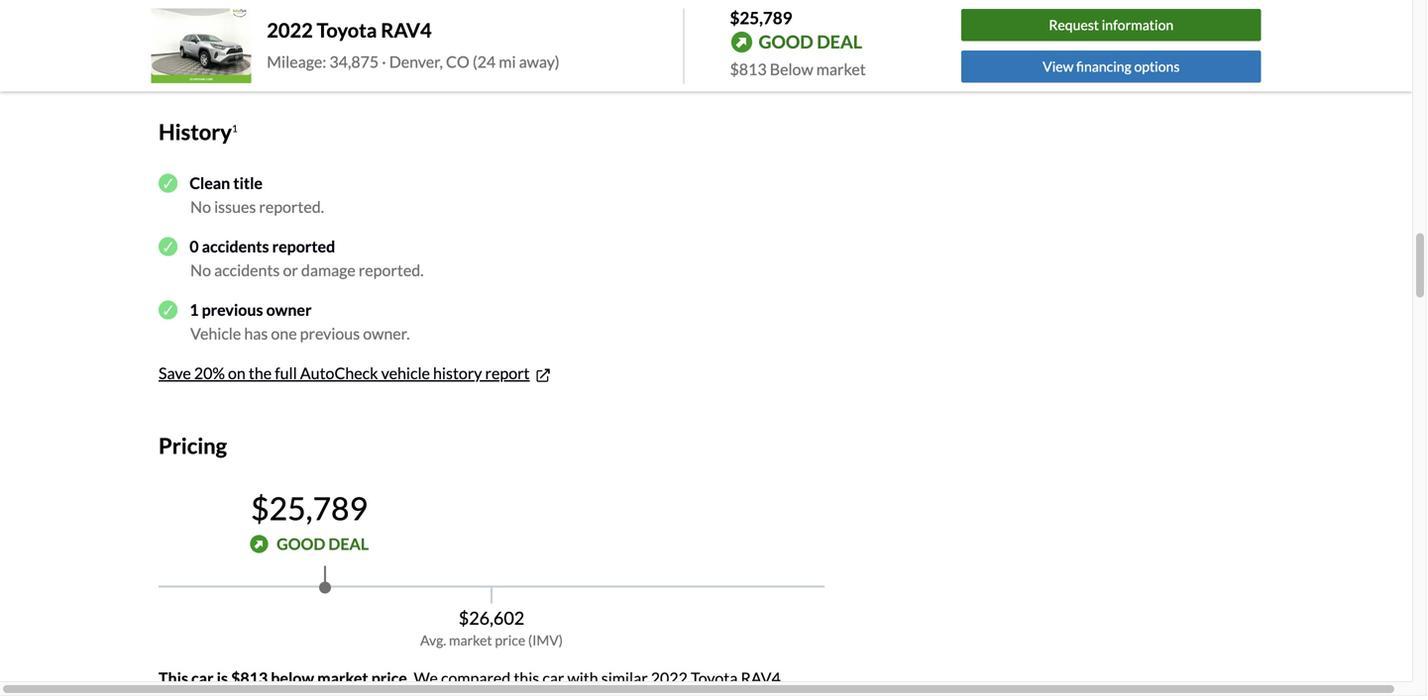 Task type: vqa. For each thing, say whether or not it's contained in the screenshot.
Price,
yes



Task type: describe. For each thing, give the bounding box(es) containing it.
one
[[271, 324, 297, 343]]

2022 inside 2022 toyota rav4 mileage: 34,875 · denver, co (24 mi away)
[[267, 18, 313, 42]]

below
[[271, 669, 314, 688]]

away)
[[519, 52, 560, 71]]

we compared this car with similar 2022 toyota rav4 based on price, mileage, features, condition, dealer reputation, and other factors.
[[159, 669, 781, 697]]

good deal
[[759, 31, 862, 53]]

save
[[159, 364, 191, 383]]

avg.
[[420, 632, 446, 649]]

is
[[217, 669, 228, 688]]

0
[[189, 237, 199, 256]]

on inside we compared this car with similar 2022 toyota rav4 based on price, mileage, features, condition, dealer reputation, and other factors.
[[203, 693, 220, 697]]

clean title
[[189, 173, 263, 193]]

2 vertical spatial market
[[317, 669, 368, 688]]

price
[[495, 632, 525, 649]]

good
[[759, 31, 813, 53]]

dealer
[[461, 693, 505, 697]]

rav4 inside 2022 toyota rav4 mileage: 34,875 · denver, co (24 mi away)
[[381, 18, 432, 42]]

$25,789 for good deal
[[251, 489, 368, 528]]

(24
[[473, 52, 496, 71]]

1 horizontal spatial $813
[[730, 59, 767, 79]]

good
[[277, 535, 325, 554]]

1 inside history 1
[[232, 123, 238, 135]]

deal
[[328, 535, 369, 554]]

request information
[[1049, 17, 1174, 33]]

no accidents or damage reported.
[[190, 261, 424, 280]]

financing
[[1076, 58, 1132, 75]]

2022 toyota rav4 mileage: 34,875 · denver, co (24 mi away)
[[267, 18, 560, 71]]

market for $26,602
[[449, 632, 492, 649]]

no for no issues reported.
[[190, 197, 211, 217]]

price.
[[371, 669, 411, 688]]

features,
[[325, 693, 386, 697]]

denver,
[[389, 52, 443, 71]]

0 horizontal spatial 1
[[189, 300, 199, 320]]

1 horizontal spatial previous
[[300, 324, 360, 343]]

vehicle
[[190, 324, 241, 343]]

information
[[1102, 17, 1174, 33]]

34,875
[[329, 52, 379, 71]]

owner
[[266, 300, 312, 320]]

request
[[1049, 17, 1099, 33]]

rav4 inside we compared this car with similar 2022 toyota rav4 based on price, mileage, features, condition, dealer reputation, and other factors.
[[741, 669, 781, 688]]

the
[[249, 364, 272, 383]]

20%
[[194, 364, 225, 383]]

co
[[446, 52, 470, 71]]

save 20% on the full autocheck vehicle history report link
[[159, 364, 553, 385]]

reported
[[272, 237, 335, 256]]

toyota inside we compared this car with similar 2022 toyota rav4 based on price, mileage, features, condition, dealer reputation, and other factors.
[[691, 669, 738, 688]]

deal
[[817, 31, 862, 53]]

view
[[1043, 58, 1074, 75]]

vehicle
[[381, 364, 430, 383]]

request information button
[[961, 9, 1261, 41]]

0 horizontal spatial previous
[[202, 300, 263, 320]]

2022 inside we compared this car with similar 2022 toyota rav4 based on price, mileage, features, condition, dealer reputation, and other factors.
[[651, 669, 688, 688]]

mi
[[499, 52, 516, 71]]

history
[[433, 364, 482, 383]]

has
[[244, 324, 268, 343]]

vehicle has one previous owner.
[[190, 324, 410, 343]]

0 accidents reported
[[189, 237, 335, 256]]

we
[[414, 669, 438, 688]]

$26,602 avg. market price (imv)
[[420, 607, 563, 649]]



Task type: locate. For each thing, give the bounding box(es) containing it.
similar
[[601, 669, 648, 688]]

1 up clean title
[[232, 123, 238, 135]]

reported. up "reported"
[[259, 197, 324, 217]]

good deal image
[[250, 535, 269, 554]]

0 vertical spatial $813
[[730, 59, 767, 79]]

compared
[[441, 669, 511, 688]]

no issues reported.
[[190, 197, 324, 217]]

price,
[[223, 693, 262, 697]]

2 horizontal spatial market
[[816, 59, 866, 79]]

market for $813
[[816, 59, 866, 79]]

car
[[191, 669, 214, 688], [542, 669, 564, 688]]

owner.
[[363, 324, 410, 343]]

title
[[233, 173, 263, 193]]

no for no accidents or damage reported.
[[190, 261, 211, 280]]

no
[[190, 197, 211, 217], [190, 261, 211, 280]]

2 vdpcheck image from the top
[[159, 301, 178, 320]]

vdpcheck image
[[159, 174, 178, 193]]

history
[[159, 119, 232, 145]]

1 horizontal spatial reported.
[[359, 261, 424, 280]]

0 horizontal spatial on
[[203, 693, 220, 697]]

no down clean
[[190, 197, 211, 217]]

(imv)
[[528, 632, 563, 649]]

issues
[[214, 197, 256, 217]]

0 horizontal spatial car
[[191, 669, 214, 688]]

autocheck
[[300, 364, 378, 383]]

mileage:
[[267, 52, 326, 71]]

1 horizontal spatial on
[[228, 364, 246, 383]]

factors.
[[659, 693, 711, 697]]

1 car from the left
[[191, 669, 214, 688]]

0 vertical spatial vdpcheck image
[[159, 237, 178, 256]]

2022 toyota rav4 image
[[151, 8, 251, 83]]

2022 up factors.
[[651, 669, 688, 688]]

$25,789
[[730, 7, 792, 28], [251, 489, 368, 528]]

1 horizontal spatial $25,789
[[730, 7, 792, 28]]

2 car from the left
[[542, 669, 564, 688]]

no down 0 on the top of page
[[190, 261, 211, 280]]

1 vertical spatial rav4
[[741, 669, 781, 688]]

mileage,
[[265, 693, 322, 697]]

options
[[1134, 58, 1180, 75]]

0 horizontal spatial toyota
[[317, 18, 377, 42]]

2 no from the top
[[190, 261, 211, 280]]

1 vertical spatial market
[[449, 632, 492, 649]]

1 vertical spatial reported.
[[359, 261, 424, 280]]

0 vertical spatial 1
[[232, 123, 238, 135]]

1 vertical spatial $813
[[231, 669, 268, 688]]

1 horizontal spatial toyota
[[691, 669, 738, 688]]

vdpcheck image up save
[[159, 301, 178, 320]]

accidents
[[202, 237, 269, 256], [214, 261, 280, 280]]

1 vertical spatial toyota
[[691, 669, 738, 688]]

power
[[159, 48, 204, 67]]

vdpcheck image for 1 previous owner
[[159, 301, 178, 320]]

bluetooth
[[159, 24, 228, 43]]

0 vertical spatial $25,789
[[730, 7, 792, 28]]

$25,789 up good
[[730, 7, 792, 28]]

rav4
[[381, 18, 432, 42], [741, 669, 781, 688]]

2022
[[267, 18, 313, 42], [651, 669, 688, 688]]

1 horizontal spatial 1
[[232, 123, 238, 135]]

0 vertical spatial accidents
[[202, 237, 269, 256]]

0 horizontal spatial $813
[[231, 669, 268, 688]]

and
[[589, 693, 614, 697]]

0 vertical spatial market
[[816, 59, 866, 79]]

1 vertical spatial previous
[[300, 324, 360, 343]]

$25,789 up the good
[[251, 489, 368, 528]]

0 horizontal spatial 2022
[[267, 18, 313, 42]]

or
[[283, 261, 298, 280]]

pricing
[[159, 433, 227, 459]]

$813 up "price,"
[[231, 669, 268, 688]]

accidents down 0 accidents reported
[[214, 261, 280, 280]]

other
[[617, 693, 656, 697]]

0 vertical spatial rav4
[[381, 18, 432, 42]]

package
[[207, 48, 264, 67]]

market up the features,
[[317, 669, 368, 688]]

condition,
[[389, 693, 458, 697]]

accidents down issues
[[202, 237, 269, 256]]

1 horizontal spatial car
[[542, 669, 564, 688]]

market inside $26,602 avg. market price (imv)
[[449, 632, 492, 649]]

0 vertical spatial reported.
[[259, 197, 324, 217]]

0 vertical spatial on
[[228, 364, 246, 383]]

$813
[[730, 59, 767, 79], [231, 669, 268, 688]]

with
[[567, 669, 598, 688]]

car left is
[[191, 669, 214, 688]]

1 up vehicle
[[189, 300, 199, 320]]

car inside we compared this car with similar 2022 toyota rav4 based on price, mileage, features, condition, dealer reputation, and other factors.
[[542, 669, 564, 688]]

1 vertical spatial on
[[203, 693, 220, 697]]

save 20% on the full autocheck vehicle history report
[[159, 364, 530, 383]]

1
[[232, 123, 238, 135], [189, 300, 199, 320]]

0 vertical spatial no
[[190, 197, 211, 217]]

vdpcheck image
[[159, 237, 178, 256], [159, 301, 178, 320]]

market down deal
[[816, 59, 866, 79]]

$26,602
[[459, 607, 525, 629]]

history 1
[[159, 119, 238, 145]]

car up reputation,
[[542, 669, 564, 688]]

1 vertical spatial 1
[[189, 300, 199, 320]]

below
[[770, 59, 813, 79]]

0 horizontal spatial $25,789
[[251, 489, 368, 528]]

0 horizontal spatial rav4
[[381, 18, 432, 42]]

clean
[[189, 173, 230, 193]]

1 previous owner
[[189, 300, 312, 320]]

1 vertical spatial vdpcheck image
[[159, 301, 178, 320]]

on inside "link"
[[228, 364, 246, 383]]

previous up autocheck on the left bottom of page
[[300, 324, 360, 343]]

2022 up mileage:
[[267, 18, 313, 42]]

1 vertical spatial 2022
[[651, 669, 688, 688]]

1 horizontal spatial 2022
[[651, 669, 688, 688]]

vdpcheck image for 0 accidents reported
[[159, 237, 178, 256]]

toyota
[[317, 18, 377, 42], [691, 669, 738, 688]]

1 vertical spatial accidents
[[214, 261, 280, 280]]

previous up vehicle
[[202, 300, 263, 320]]

report
[[485, 364, 530, 383]]

reported.
[[259, 197, 324, 217], [359, 261, 424, 280]]

toyota up 34,875
[[317, 18, 377, 42]]

accidents for or
[[214, 261, 280, 280]]

1 no from the top
[[190, 197, 211, 217]]

1 horizontal spatial rav4
[[741, 669, 781, 688]]

save 20% on the full autocheck vehicle history report image
[[534, 366, 553, 385]]

damage
[[301, 261, 356, 280]]

view financing options button
[[961, 50, 1261, 83]]

accidents for reported
[[202, 237, 269, 256]]

reputation,
[[508, 693, 586, 697]]

market down the $26,602
[[449, 632, 492, 649]]

vdpcheck image left 0 on the top of page
[[159, 237, 178, 256]]

based
[[159, 693, 200, 697]]

0 horizontal spatial market
[[317, 669, 368, 688]]

0 vertical spatial 2022
[[267, 18, 313, 42]]

1 horizontal spatial market
[[449, 632, 492, 649]]

full
[[275, 364, 297, 383]]

1 vertical spatial $25,789
[[251, 489, 368, 528]]

$813 left below
[[730, 59, 767, 79]]

reported. right damage
[[359, 261, 424, 280]]

good deal
[[277, 535, 369, 554]]

$813 below market
[[730, 59, 866, 79]]

this car is $813 below market price.
[[159, 669, 411, 688]]

on left the
[[228, 364, 246, 383]]

this
[[514, 669, 539, 688]]

0 vertical spatial toyota
[[317, 18, 377, 42]]

view financing options
[[1043, 58, 1180, 75]]

0 vertical spatial previous
[[202, 300, 263, 320]]

·
[[382, 52, 386, 71]]

0 horizontal spatial reported.
[[259, 197, 324, 217]]

previous
[[202, 300, 263, 320], [300, 324, 360, 343]]

$25,789 for $813
[[730, 7, 792, 28]]

toyota inside 2022 toyota rav4 mileage: 34,875 · denver, co (24 mi away)
[[317, 18, 377, 42]]

this
[[159, 669, 188, 688]]

1 vertical spatial no
[[190, 261, 211, 280]]

market
[[816, 59, 866, 79], [449, 632, 492, 649], [317, 669, 368, 688]]

on
[[228, 364, 246, 383], [203, 693, 220, 697]]

1 vdpcheck image from the top
[[159, 237, 178, 256]]

toyota up factors.
[[691, 669, 738, 688]]

bluetooth power package
[[159, 24, 264, 67]]

on down is
[[203, 693, 220, 697]]



